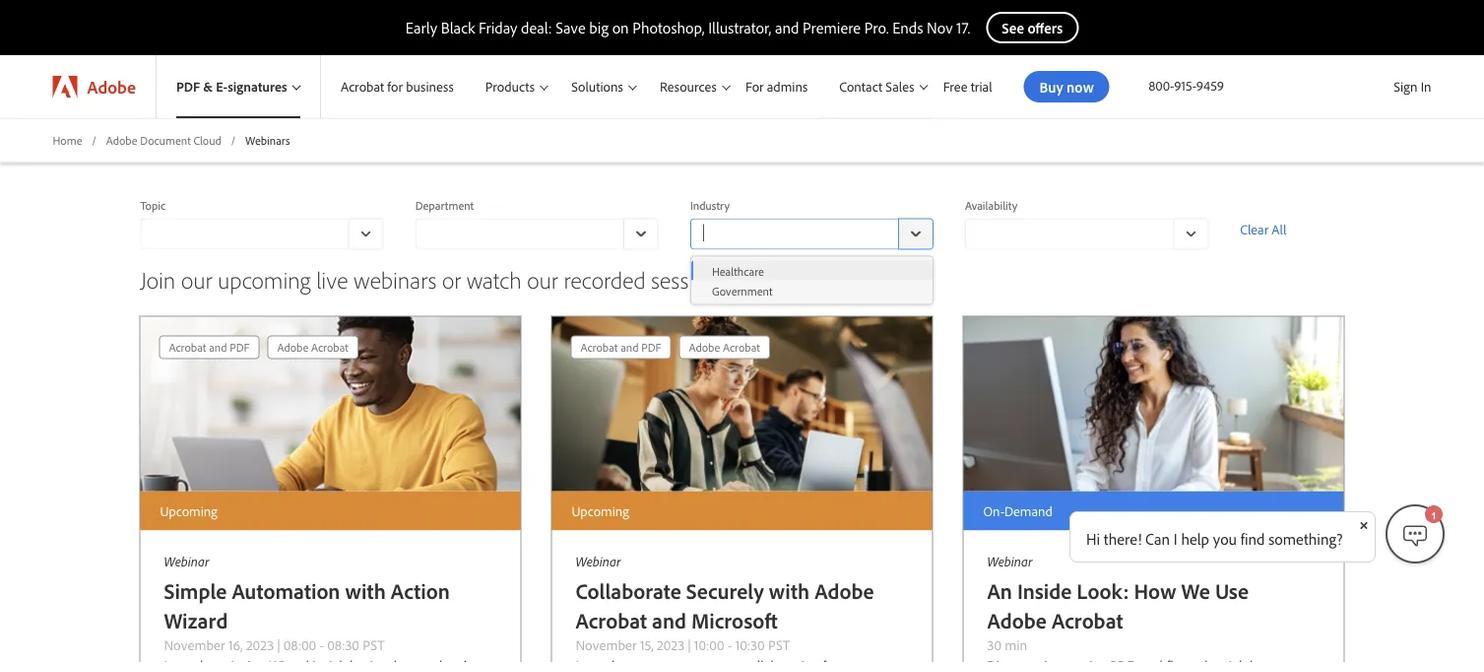 Task type: vqa. For each thing, say whether or not it's contained in the screenshot.
Insurance
no



Task type: describe. For each thing, give the bounding box(es) containing it.
e-
[[216, 78, 228, 95]]

1
[[1432, 510, 1437, 521]]

filters
[[140, 146, 174, 163]]

08:00
[[284, 636, 316, 654]]

acrobat for business
[[341, 78, 454, 95]]

acrobat inside webinar an inside look: how we use adobe acrobat 30 min
[[1052, 607, 1124, 634]]

solutions button
[[552, 55, 640, 118]]

acrobat inside webinar collaborate securely with adobe acrobat and microsoft november 15, 2023 | 10:00 - 10:30 pst
[[576, 607, 647, 634]]

department
[[415, 198, 474, 213]]

and left premiere
[[775, 18, 799, 37]]

signatures
[[228, 78, 287, 95]]

clear
[[1241, 221, 1269, 238]]

adobe link
[[33, 55, 156, 118]]

early
[[406, 18, 438, 37]]

pdf for collaborate
[[642, 340, 661, 355]]

adobe document cloud link
[[106, 132, 221, 149]]

how
[[1134, 577, 1177, 605]]

free trial
[[944, 78, 993, 95]]

there!
[[1104, 529, 1142, 549]]

1 button
[[1386, 504, 1445, 564]]

document
[[140, 133, 191, 147]]

sign in button
[[1390, 70, 1436, 103]]

or
[[442, 264, 461, 294]]

use
[[1216, 577, 1249, 605]]

webinar for simple
[[164, 552, 209, 570]]

none field topic
[[140, 218, 384, 250]]

in
[[1421, 78, 1432, 95]]

filters link
[[140, 143, 198, 166]]

acrobat down government
[[723, 340, 760, 355]]

find
[[1241, 529, 1265, 549]]

contact
[[840, 78, 883, 95]]

friday
[[479, 18, 518, 37]]

acrobat and pdf cell for simple
[[169, 336, 250, 358]]

with for adobe
[[769, 577, 810, 605]]

industry
[[691, 198, 730, 213]]

contact sales button
[[820, 55, 932, 118]]

big
[[589, 18, 609, 37]]

for
[[388, 78, 403, 95]]

november inside webinar collaborate securely with adobe acrobat and microsoft november 15, 2023 | 10:00 - 10:30 pst
[[576, 636, 637, 654]]

none field department
[[415, 218, 659, 250]]

healthcare
[[712, 263, 764, 278]]

for admins
[[746, 78, 808, 95]]

pdf & e-signatures button
[[157, 55, 320, 118]]

free trial link
[[932, 55, 1005, 118]]

with for action
[[345, 577, 386, 605]]

and down upcoming
[[209, 340, 227, 355]]

simple
[[164, 577, 227, 605]]

home link
[[53, 132, 82, 149]]

watch
[[467, 264, 522, 294]]

products
[[486, 78, 535, 95]]

sales
[[886, 78, 915, 95]]

webinar an inside look: how we use adobe acrobat 30 min
[[988, 552, 1249, 654]]

Department text field
[[415, 218, 624, 250]]

pro.
[[865, 18, 889, 37]]

securely
[[686, 577, 764, 605]]

webinar collaborate securely with adobe acrobat and microsoft november 15, 2023 | 10:00 - 10:30 pst
[[576, 552, 874, 654]]

join our upcoming live webinars or watch our recorded sessions on-demand. element
[[109, 301, 1376, 662]]

webinar for an
[[988, 552, 1033, 570]]

save
[[556, 18, 586, 37]]

&
[[203, 78, 213, 95]]

action
[[391, 577, 450, 605]]

acrobat down join
[[169, 340, 206, 355]]

pst inside webinar simple automation with action wizard november 16, 2023 | 08:00 - 08:30 pst
[[363, 636, 385, 654]]

collaborate
[[576, 577, 681, 605]]

webinars
[[354, 264, 437, 294]]

live
[[316, 264, 348, 294]]

acrobat inside acrobat for business link
[[341, 78, 384, 95]]

Topic text field
[[140, 218, 348, 250]]

illustrator,
[[709, 18, 772, 37]]

and inside webinar collaborate securely with adobe acrobat and microsoft november 15, 2023 | 10:00 - 10:30 pst
[[652, 607, 687, 634]]

sign in
[[1394, 78, 1432, 95]]

pdf for simple
[[230, 340, 250, 355]]

adobe inside webinar an inside look: how we use adobe acrobat 30 min
[[988, 607, 1047, 634]]

- inside webinar simple automation with action wizard november 16, 2023 | 08:00 - 08:30 pst
[[320, 636, 324, 654]]

hi there! can i help you find something?
[[1087, 529, 1343, 549]]

15,
[[640, 636, 654, 654]]

black
[[441, 18, 475, 37]]

2023 inside webinar simple automation with action wizard november 16, 2023 | 08:00 - 08:30 pst
[[246, 636, 274, 654]]

and down "recorded"
[[621, 340, 639, 355]]

min
[[1005, 636, 1028, 654]]

automation
[[232, 577, 340, 605]]

915-
[[1175, 77, 1197, 94]]

Industry text field
[[691, 218, 899, 250]]

adobe acrobat cell for automation
[[277, 336, 349, 358]]

800-915-9459 link
[[1149, 77, 1225, 94]]

9459
[[1197, 77, 1225, 94]]

| inside webinar simple automation with action wizard november 16, 2023 | 08:00 - 08:30 pst
[[277, 636, 280, 654]]

Availability text field
[[966, 218, 1174, 250]]

products button
[[466, 55, 552, 118]]

photoshop,
[[633, 18, 705, 37]]

nov
[[927, 18, 953, 37]]

| inside webinar collaborate securely with adobe acrobat and microsoft november 15, 2023 | 10:00 - 10:30 pst
[[688, 636, 691, 654]]

08:30
[[327, 636, 360, 654]]

1 our from the left
[[181, 264, 212, 294]]

10:30
[[736, 636, 765, 654]]

early black friday deal: save big on photoshop, illustrator, and premiere pro. ends nov 17.
[[406, 18, 971, 37]]

clear all link
[[1241, 218, 1344, 241]]

look:
[[1077, 577, 1130, 605]]



Task type: locate. For each thing, give the bounding box(es) containing it.
trial
[[971, 78, 993, 95]]

0 horizontal spatial webinar
[[164, 552, 209, 570]]

1 none field from the left
[[140, 218, 384, 250]]

1 horizontal spatial -
[[728, 636, 732, 654]]

4 none field from the left
[[966, 218, 1209, 250]]

1 horizontal spatial adobe acrobat
[[689, 340, 760, 355]]

we
[[1182, 577, 1211, 605]]

recorded
[[564, 264, 646, 294]]

1 acrobat and pdf cell from the left
[[169, 336, 250, 358]]

wizard
[[164, 607, 228, 634]]

1 - from the left
[[320, 636, 324, 654]]

hi
[[1087, 529, 1101, 549]]

admins
[[767, 78, 808, 95]]

800-915-9459
[[1149, 77, 1225, 94]]

adobe acrobat down the live
[[277, 340, 349, 355]]

| left 08:00 at bottom
[[277, 636, 280, 654]]

0 horizontal spatial our
[[181, 264, 212, 294]]

|
[[277, 636, 280, 654], [688, 636, 691, 654]]

can
[[1146, 529, 1171, 549]]

clear all
[[1241, 221, 1287, 238]]

inside
[[1018, 577, 1072, 605]]

home
[[53, 133, 82, 147]]

adobe acrobat cell
[[277, 336, 349, 358], [689, 336, 760, 358]]

2 | from the left
[[688, 636, 691, 654]]

pdf down sessions
[[642, 340, 661, 355]]

1 horizontal spatial upcoming
[[572, 502, 629, 519]]

30
[[988, 636, 1002, 654]]

business
[[406, 78, 454, 95]]

webinar inside webinar an inside look: how we use adobe acrobat 30 min
[[988, 552, 1033, 570]]

acrobat down "recorded"
[[581, 340, 618, 355]]

1 horizontal spatial our
[[527, 264, 558, 294]]

grid down sessions
[[567, 331, 774, 363]]

adobe acrobat for securely
[[689, 340, 760, 355]]

premiere
[[803, 18, 861, 37]]

for admins link
[[734, 55, 820, 118]]

pdf inside pdf & e-signatures dropdown button
[[176, 78, 200, 95]]

1 horizontal spatial november
[[576, 636, 637, 654]]

adobe acrobat cell down the live
[[277, 336, 349, 358]]

0 horizontal spatial upcoming
[[160, 502, 218, 519]]

Search Webinars search field
[[852, 131, 1344, 162]]

pst inside webinar collaborate securely with adobe acrobat and microsoft november 15, 2023 | 10:00 - 10:30 pst
[[768, 636, 790, 654]]

sessions
[[651, 264, 727, 294]]

november left 15,
[[576, 636, 637, 654]]

with
[[345, 577, 386, 605], [769, 577, 810, 605]]

2 adobe acrobat from the left
[[689, 340, 760, 355]]

1 with from the left
[[345, 577, 386, 605]]

acrobat left for
[[341, 78, 384, 95]]

-
[[320, 636, 324, 654], [728, 636, 732, 654]]

1 horizontal spatial 2023
[[657, 636, 685, 654]]

1 horizontal spatial with
[[769, 577, 810, 605]]

2 horizontal spatial pdf
[[642, 340, 661, 355]]

acrobat and pdf for collaborate
[[581, 340, 661, 355]]

our right join
[[181, 264, 212, 294]]

none field for industry
[[691, 218, 934, 250]]

2 none field from the left
[[415, 218, 659, 250]]

with inside webinar simple automation with action wizard november 16, 2023 | 08:00 - 08:30 pst
[[345, 577, 386, 605]]

something?
[[1269, 529, 1343, 549]]

with left the action
[[345, 577, 386, 605]]

grid down upcoming
[[155, 331, 362, 363]]

1 adobe acrobat cell from the left
[[277, 336, 349, 358]]

on-
[[732, 264, 764, 294]]

1 horizontal spatial webinar
[[576, 552, 621, 570]]

pst right 08:30
[[363, 636, 385, 654]]

adobe
[[87, 75, 136, 98], [106, 133, 137, 147], [277, 340, 309, 355], [689, 340, 720, 355], [815, 577, 874, 605], [988, 607, 1047, 634]]

grid
[[155, 331, 362, 363], [567, 331, 774, 363]]

sign
[[1394, 78, 1418, 95]]

1 adobe acrobat from the left
[[277, 340, 349, 355]]

2 acrobat and pdf from the left
[[581, 340, 661, 355]]

webinar up collaborate
[[576, 552, 621, 570]]

webinar simple automation with action wizard november 16, 2023 | 08:00 - 08:30 pst
[[164, 552, 450, 654]]

an inside look: how we use adobe acrobat image
[[964, 317, 1344, 491]]

none field for availability
[[966, 218, 1209, 250]]

none field the availability
[[966, 218, 1209, 250]]

acrobat and pdf cell for collaborate
[[581, 336, 661, 358]]

2 2023 from the left
[[657, 636, 685, 654]]

adobe acrobat for automation
[[277, 340, 349, 355]]

1 2023 from the left
[[246, 636, 274, 654]]

adobe acrobat down government
[[689, 340, 760, 355]]

1 | from the left
[[277, 636, 280, 654]]

pdf down upcoming
[[230, 340, 250, 355]]

grid for automation
[[155, 331, 362, 363]]

acrobat and pdf cell
[[169, 336, 250, 358], [581, 336, 661, 358]]

2023 inside webinar collaborate securely with adobe acrobat and microsoft november 15, 2023 | 10:00 - 10:30 pst
[[657, 636, 685, 654]]

join
[[140, 264, 176, 294]]

2 november from the left
[[576, 636, 637, 654]]

webinar for collaborate
[[576, 552, 621, 570]]

2023 right 15,
[[657, 636, 685, 654]]

help
[[1182, 529, 1210, 549]]

adobe inside webinar collaborate securely with adobe acrobat and microsoft november 15, 2023 | 10:00 - 10:30 pst
[[815, 577, 874, 605]]

ends
[[893, 18, 924, 37]]

- left 08:30
[[320, 636, 324, 654]]

collaborate securely with adobe acrobat and microsoft image
[[552, 317, 932, 491]]

cloud
[[194, 133, 221, 147]]

2 our from the left
[[527, 264, 558, 294]]

acrobat and pdf cell down "recorded"
[[581, 336, 661, 358]]

0 horizontal spatial |
[[277, 636, 280, 654]]

on
[[612, 18, 629, 37]]

2 horizontal spatial webinar
[[988, 552, 1033, 570]]

adobe acrobat cell down government
[[689, 336, 760, 358]]

acrobat down the live
[[311, 340, 349, 355]]

17.
[[957, 18, 971, 37]]

1 acrobat and pdf from the left
[[169, 340, 250, 355]]

1 horizontal spatial pdf
[[230, 340, 250, 355]]

contact sales
[[840, 78, 915, 95]]

1 horizontal spatial grid
[[567, 331, 774, 363]]

acrobat and pdf down join
[[169, 340, 250, 355]]

0 horizontal spatial acrobat and pdf cell
[[169, 336, 250, 358]]

0 horizontal spatial 2023
[[246, 636, 274, 654]]

upcoming
[[160, 502, 218, 519], [572, 502, 629, 519]]

grid for securely
[[567, 331, 774, 363]]

an
[[988, 577, 1013, 605]]

demand
[[1005, 502, 1053, 519]]

0 horizontal spatial pst
[[363, 636, 385, 654]]

on-demand
[[984, 502, 1053, 519]]

2 upcoming from the left
[[572, 502, 629, 519]]

1 webinar from the left
[[164, 552, 209, 570]]

on-
[[984, 502, 1005, 519]]

november down "wizard"
[[164, 636, 225, 654]]

for
[[746, 78, 764, 95]]

none field for topic
[[140, 218, 384, 250]]

all
[[1272, 221, 1287, 238]]

webinars
[[245, 133, 290, 147]]

and up 15,
[[652, 607, 687, 634]]

0 horizontal spatial november
[[164, 636, 225, 654]]

upcoming for collaborate
[[572, 502, 629, 519]]

list box containing healthcare
[[691, 260, 933, 300]]

acrobat and pdf for simple
[[169, 340, 250, 355]]

2 acrobat and pdf cell from the left
[[581, 336, 661, 358]]

with up microsoft
[[769, 577, 810, 605]]

none field for department
[[415, 218, 659, 250]]

1 pst from the left
[[363, 636, 385, 654]]

simple automation with action wizard image
[[140, 317, 521, 491]]

2 grid from the left
[[567, 331, 774, 363]]

acrobat down collaborate
[[576, 607, 647, 634]]

acrobat and pdf cell down join
[[169, 336, 250, 358]]

10:00
[[694, 636, 725, 654]]

2 adobe acrobat cell from the left
[[689, 336, 760, 358]]

| left 10:00
[[688, 636, 691, 654]]

government
[[712, 283, 773, 298]]

none field up upcoming
[[140, 218, 384, 250]]

and
[[775, 18, 799, 37], [209, 340, 227, 355], [621, 340, 639, 355], [652, 607, 687, 634]]

1 grid from the left
[[155, 331, 362, 363]]

0 horizontal spatial adobe acrobat cell
[[277, 336, 349, 358]]

1 horizontal spatial pst
[[768, 636, 790, 654]]

with inside webinar collaborate securely with adobe acrobat and microsoft november 15, 2023 | 10:00 - 10:30 pst
[[769, 577, 810, 605]]

i
[[1174, 529, 1178, 549]]

0 horizontal spatial with
[[345, 577, 386, 605]]

availability
[[966, 198, 1018, 213]]

acrobat and pdf down "recorded"
[[581, 340, 661, 355]]

- inside webinar collaborate securely with adobe acrobat and microsoft november 15, 2023 | 10:00 - 10:30 pst
[[728, 636, 732, 654]]

1 upcoming from the left
[[160, 502, 218, 519]]

resources
[[660, 78, 717, 95]]

1 horizontal spatial acrobat and pdf
[[581, 340, 661, 355]]

pdf & e-signatures
[[176, 78, 287, 95]]

solutions
[[572, 78, 623, 95]]

2023 right 16,
[[246, 636, 274, 654]]

1 november from the left
[[164, 636, 225, 654]]

microsoft
[[692, 607, 778, 634]]

webinar up an
[[988, 552, 1033, 570]]

upcoming for simple
[[160, 502, 218, 519]]

3 webinar from the left
[[988, 552, 1033, 570]]

pdf left &
[[176, 78, 200, 95]]

adobe acrobat
[[277, 340, 349, 355], [689, 340, 760, 355]]

0 horizontal spatial -
[[320, 636, 324, 654]]

acrobat down look: on the bottom
[[1052, 607, 1124, 634]]

list box
[[691, 260, 933, 300]]

upcoming
[[218, 264, 311, 294]]

- left 10:30
[[728, 636, 732, 654]]

topic
[[140, 198, 165, 213]]

none field industry
[[691, 218, 934, 250]]

pdf
[[176, 78, 200, 95], [230, 340, 250, 355], [642, 340, 661, 355]]

demand.
[[764, 264, 845, 294]]

1 horizontal spatial adobe acrobat cell
[[689, 336, 760, 358]]

webinar up simple
[[164, 552, 209, 570]]

none field up watch
[[415, 218, 659, 250]]

1 horizontal spatial |
[[688, 636, 691, 654]]

deal:
[[521, 18, 552, 37]]

3 none field from the left
[[691, 218, 934, 250]]

our
[[181, 264, 212, 294], [527, 264, 558, 294]]

our down department field
[[527, 264, 558, 294]]

join our upcoming live webinars or watch our recorded sessions on-demand.
[[140, 264, 845, 294]]

0 horizontal spatial acrobat and pdf
[[169, 340, 250, 355]]

0 horizontal spatial grid
[[155, 331, 362, 363]]

None field
[[140, 218, 384, 250], [415, 218, 659, 250], [691, 218, 934, 250], [966, 218, 1209, 250]]

0 horizontal spatial pdf
[[176, 78, 200, 95]]

none field down search webinars search box
[[966, 218, 1209, 250]]

2 with from the left
[[769, 577, 810, 605]]

none field up demand.
[[691, 218, 934, 250]]

pst right 10:30
[[768, 636, 790, 654]]

november
[[164, 636, 225, 654], [576, 636, 637, 654]]

filters element
[[140, 194, 1344, 265]]

2 pst from the left
[[768, 636, 790, 654]]

november inside webinar simple automation with action wizard november 16, 2023 | 08:00 - 08:30 pst
[[164, 636, 225, 654]]

1 horizontal spatial acrobat and pdf cell
[[581, 336, 661, 358]]

adobe acrobat cell for securely
[[689, 336, 760, 358]]

webinar inside webinar collaborate securely with adobe acrobat and microsoft november 15, 2023 | 10:00 - 10:30 pst
[[576, 552, 621, 570]]

resources button
[[640, 55, 734, 118]]

2 - from the left
[[728, 636, 732, 654]]

webinar inside webinar simple automation with action wizard november 16, 2023 | 08:00 - 08:30 pst
[[164, 552, 209, 570]]

upcoming up collaborate
[[572, 502, 629, 519]]

2 webinar from the left
[[576, 552, 621, 570]]

upcoming up simple
[[160, 502, 218, 519]]

0 horizontal spatial adobe acrobat
[[277, 340, 349, 355]]



